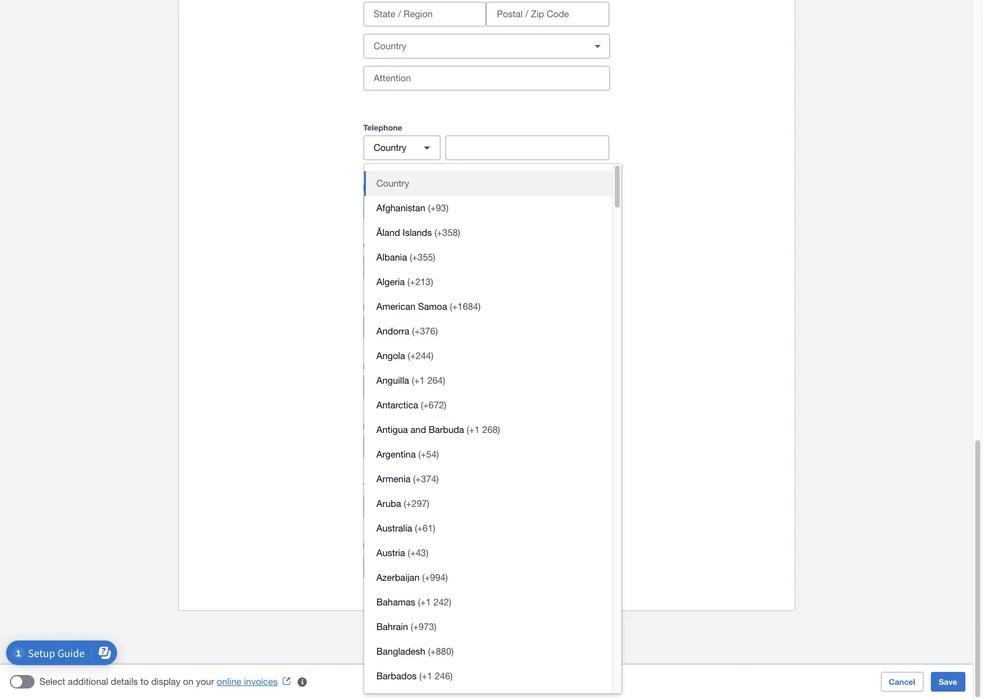 Task type: describe. For each thing, give the bounding box(es) containing it.
to
[[141, 677, 149, 687]]

bangladesh
[[377, 647, 426, 657]]

and
[[411, 425, 426, 435]]

telephone
[[363, 123, 403, 133]]

åland
[[377, 228, 400, 238]]

online invoices link
[[217, 677, 295, 687]]

details
[[111, 677, 138, 687]]

samoa
[[418, 301, 447, 312]]

linkedin.com/
[[373, 561, 429, 572]]

american
[[377, 301, 416, 312]]

(+93)
[[428, 203, 449, 213]]

antigua and barbuda (+1 268)
[[377, 425, 500, 435]]

australia
[[377, 523, 413, 534]]

armenia
[[377, 474, 411, 485]]

online
[[217, 677, 242, 687]]

select
[[39, 677, 65, 687]]

(+355)
[[410, 252, 436, 263]]

cancel
[[889, 678, 916, 687]]

country button for mobile
[[363, 315, 441, 340]]

bahrain
[[377, 622, 408, 633]]

country button for telephone
[[363, 136, 441, 160]]

anguilla
[[377, 375, 409, 386]]

on
[[183, 677, 194, 687]]

save button
[[931, 673, 966, 692]]

azerbaijan (+994)
[[377, 573, 448, 583]]

select additional details to display on your online invoices
[[39, 677, 278, 687]]

(+244)
[[408, 351, 434, 361]]

argentina
[[377, 449, 416, 460]]

additional information image
[[290, 670, 315, 695]]

(+376)
[[412, 326, 438, 337]]

bahamas (+1 242)
[[377, 597, 452, 608]]

aruba (+297)
[[377, 499, 430, 509]]

Website text field
[[364, 256, 609, 279]]

(+43)
[[408, 548, 429, 559]]

(+1 for (+1 242)
[[418, 597, 431, 608]]

country button
[[364, 171, 613, 196]]

Attention text field
[[364, 67, 609, 90]]

Email text field
[[364, 196, 609, 219]]

246)
[[435, 671, 453, 682]]

country for mobile
[[374, 322, 407, 332]]

austria (+43)
[[377, 548, 429, 559]]

(+1 for (+1 246)
[[420, 671, 433, 682]]

(+672)
[[421, 400, 447, 411]]

åland islands (+358)
[[377, 228, 461, 238]]

additional
[[68, 677, 108, 687]]

angola
[[377, 351, 405, 361]]

State / Region text field
[[364, 2, 486, 26]]

armenia (+374)
[[377, 474, 439, 485]]

mobile
[[363, 302, 389, 312]]

twitter.com/
[[373, 501, 422, 512]]

facebook.com/
[[373, 441, 436, 452]]

barbados (+1 246)
[[377, 671, 453, 682]]

Facebook text field
[[436, 435, 609, 459]]

antigua
[[377, 425, 408, 435]]



Task type: vqa. For each thing, say whether or not it's contained in the screenshot.


Task type: locate. For each thing, give the bounding box(es) containing it.
cancel button
[[881, 673, 924, 692]]

algeria
[[377, 277, 405, 287]]

country button up antarctica
[[363, 375, 441, 400]]

(+358)
[[435, 228, 461, 238]]

3 country button from the top
[[363, 375, 441, 400]]

2 country button from the top
[[363, 315, 441, 340]]

barbuda
[[429, 425, 464, 435]]

email
[[363, 182, 385, 192]]

(+880)
[[428, 647, 454, 657]]

None text field
[[446, 136, 609, 160]]

(+1
[[412, 375, 425, 386], [467, 425, 480, 435], [418, 597, 431, 608], [420, 671, 433, 682]]

1 country button from the top
[[363, 136, 441, 160]]

invoices
[[244, 677, 278, 687]]

country up antarctica
[[374, 382, 407, 392]]

albania
[[377, 252, 407, 263]]

twitter
[[363, 482, 389, 491]]

australia (+61)
[[377, 523, 436, 534]]

Country field
[[364, 35, 580, 58]]

(+994)
[[422, 573, 448, 583]]

angola (+244)
[[377, 351, 434, 361]]

aruba
[[377, 499, 401, 509]]

bahamas
[[377, 597, 416, 608]]

display
[[151, 677, 181, 687]]

(+1 left the 268)
[[467, 425, 480, 435]]

group
[[364, 164, 622, 700]]

algeria (+213)
[[377, 277, 433, 287]]

0 vertical spatial country button
[[363, 136, 441, 160]]

austria
[[377, 548, 405, 559]]

1 vertical spatial country button
[[363, 315, 441, 340]]

anguilla (+1 264)
[[377, 375, 445, 386]]

country down telephone
[[374, 142, 407, 153]]

linkedin
[[363, 541, 396, 551]]

264)
[[428, 375, 445, 386]]

group containing country
[[364, 164, 622, 700]]

azerbaijan
[[377, 573, 420, 583]]

bangladesh (+880)
[[377, 647, 454, 657]]

(+973)
[[411, 622, 437, 633]]

islands
[[403, 228, 432, 238]]

facebook
[[363, 422, 401, 432]]

(+1684)
[[450, 301, 481, 312]]

(+61)
[[415, 523, 436, 534]]

your
[[196, 677, 214, 687]]

268)
[[483, 425, 500, 435]]

bahrain (+973)
[[377, 622, 437, 633]]

antarctica (+672)
[[377, 400, 447, 411]]

None text field
[[446, 375, 609, 399]]

afghanistan (+93)
[[377, 203, 449, 213]]

country inside button
[[377, 178, 410, 189]]

fax
[[363, 362, 377, 372]]

country button
[[363, 136, 441, 160], [363, 315, 441, 340], [363, 375, 441, 400]]

country
[[374, 142, 407, 153], [377, 178, 410, 189], [374, 322, 407, 332], [374, 382, 407, 392]]

toggle list image
[[585, 34, 610, 59]]

(+374)
[[413, 474, 439, 485]]

242)
[[434, 597, 452, 608]]

list box containing country
[[364, 164, 613, 700]]

(+1 left 246)
[[420, 671, 433, 682]]

albania (+355)
[[377, 252, 436, 263]]

country for fax
[[374, 382, 407, 392]]

country button for fax
[[363, 375, 441, 400]]

antarctica
[[377, 400, 419, 411]]

Postal / Zip Code text field
[[487, 2, 609, 26]]

(+1 for (+1 264)
[[412, 375, 425, 386]]

list box
[[364, 164, 613, 700]]

Twitter text field
[[422, 495, 609, 519]]

barbados
[[377, 671, 417, 682]]

andorra
[[377, 326, 410, 337]]

save
[[939, 678, 958, 687]]

country for telephone
[[374, 142, 407, 153]]

country down american
[[374, 322, 407, 332]]

country button down american
[[363, 315, 441, 340]]

(+54)
[[419, 449, 439, 460]]

american samoa (+1684)
[[377, 301, 481, 312]]

(+1 left 242)
[[418, 597, 431, 608]]

afghanistan
[[377, 203, 426, 213]]

country button down telephone
[[363, 136, 441, 160]]

2 vertical spatial country button
[[363, 375, 441, 400]]

andorra (+376)
[[377, 326, 438, 337]]

(+297)
[[404, 499, 430, 509]]

argentina (+54)
[[377, 449, 439, 460]]

website
[[363, 242, 394, 252]]

LinkedIn text field
[[429, 555, 609, 578]]

(+1 left 264)
[[412, 375, 425, 386]]

country up afghanistan
[[377, 178, 410, 189]]

(+213)
[[408, 277, 433, 287]]



